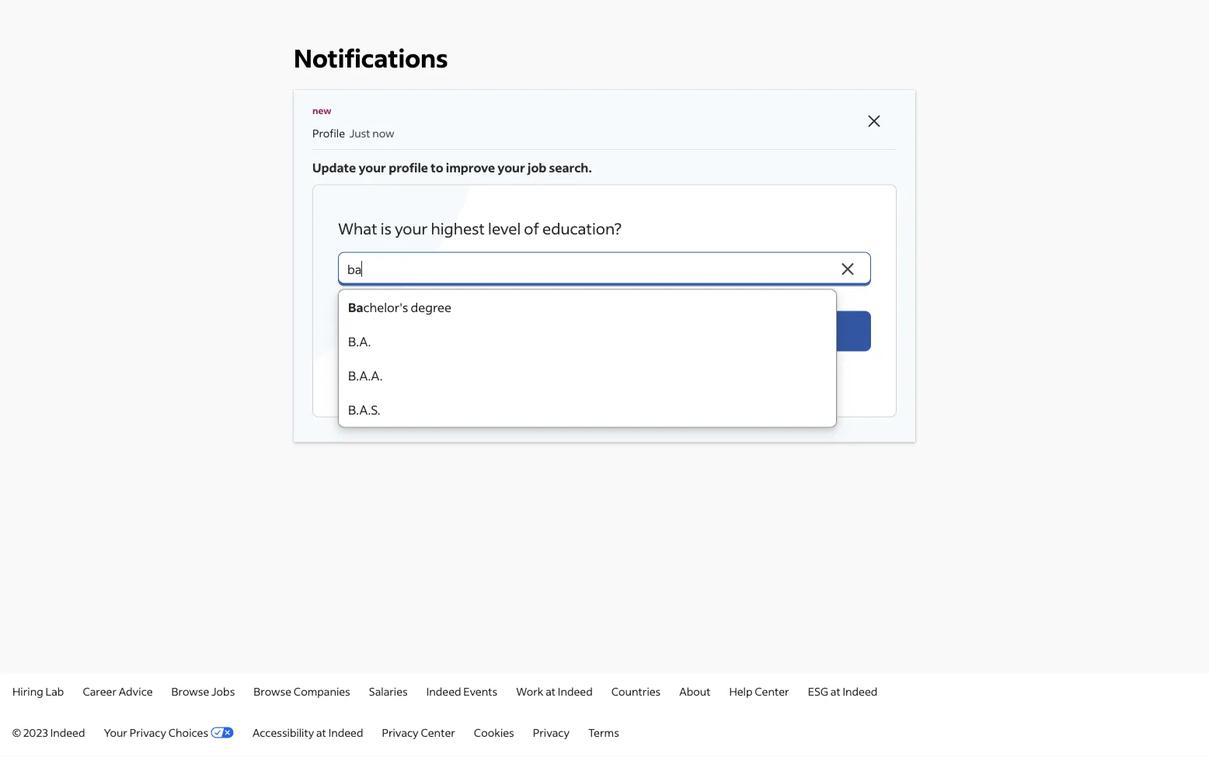 Task type: describe. For each thing, give the bounding box(es) containing it.
education?
[[542, 218, 622, 238]]

your
[[104, 726, 127, 740]]

career advice link
[[83, 684, 153, 698]]

What is your highest level of education? field
[[338, 252, 837, 286]]

indeed left events
[[426, 684, 461, 698]]

ba chelor's degree
[[348, 299, 452, 315]]

hiring
[[12, 684, 43, 698]]

indeed for accessibility at indeed
[[328, 726, 363, 740]]

level
[[488, 218, 521, 238]]

accessibility
[[252, 726, 314, 740]]

is
[[381, 218, 392, 238]]

jobs
[[211, 684, 235, 698]]

update
[[312, 159, 356, 175]]

career
[[83, 684, 117, 698]]

degree
[[411, 299, 452, 315]]

just
[[349, 126, 370, 140]]

lab
[[45, 684, 64, 698]]

ba
[[348, 299, 363, 315]]

profile
[[312, 126, 345, 140]]

hiring lab link
[[12, 684, 64, 698]]

center for help center
[[755, 684, 789, 698]]

b.a.
[[348, 333, 371, 349]]

terms link
[[588, 726, 619, 740]]

companies
[[294, 684, 350, 698]]

to
[[431, 159, 443, 175]]

browse companies link
[[254, 684, 350, 698]]

0 horizontal spatial your
[[359, 159, 386, 175]]

privacy center link
[[382, 726, 455, 740]]

at for esg
[[831, 684, 841, 698]]

indeed for © 2023 indeed
[[50, 726, 85, 740]]

update your profile to improve your job search.
[[312, 159, 592, 175]]

1 horizontal spatial your
[[395, 218, 428, 238]]

list box containing ba
[[338, 289, 837, 428]]

help
[[729, 684, 753, 698]]

help center link
[[729, 684, 789, 698]]

browse for browse companies
[[254, 684, 291, 698]]

search.
[[549, 159, 592, 175]]

notifications main content
[[0, 0, 1209, 674]]

notifications
[[294, 42, 448, 73]]

at for work
[[546, 684, 556, 698]]

1 privacy from the left
[[130, 726, 166, 740]]

what
[[338, 218, 377, 238]]

at for accessibility
[[316, 726, 326, 740]]

countries
[[611, 684, 661, 698]]

of
[[524, 218, 539, 238]]

esg
[[808, 684, 828, 698]]

indeed for esg at indeed
[[843, 684, 878, 698]]

countries link
[[611, 684, 661, 698]]

accessibility at indeed
[[252, 726, 363, 740]]

salaries
[[369, 684, 408, 698]]

new
[[312, 104, 331, 116]]

chelor's
[[363, 299, 408, 315]]

your privacy choices link
[[104, 726, 234, 740]]



Task type: vqa. For each thing, say whether or not it's contained in the screenshot.
Job actions for Packer is collapsed icon
no



Task type: locate. For each thing, give the bounding box(es) containing it.
center
[[755, 684, 789, 698], [421, 726, 455, 740]]

indeed events
[[426, 684, 497, 698]]

© 2023 indeed
[[12, 726, 85, 740]]

highest
[[431, 218, 485, 238]]

about link
[[679, 684, 711, 698]]

privacy link
[[533, 726, 570, 740]]

1 horizontal spatial privacy
[[382, 726, 419, 740]]

career advice
[[83, 684, 153, 698]]

your left job
[[498, 159, 525, 175]]

indeed right '2023'
[[50, 726, 85, 740]]

©
[[12, 726, 21, 740]]

indeed right the work on the left bottom of page
[[558, 684, 593, 698]]

browse up accessibility
[[254, 684, 291, 698]]

indeed
[[426, 684, 461, 698], [558, 684, 593, 698], [843, 684, 878, 698], [50, 726, 85, 740], [328, 726, 363, 740]]

0 horizontal spatial center
[[421, 726, 455, 740]]

now
[[372, 126, 394, 140]]

b.a.a.
[[348, 367, 383, 383]]

list box
[[338, 289, 837, 428]]

browse jobs link
[[171, 684, 235, 698]]

center for privacy center
[[421, 726, 455, 740]]

center down the indeed events link
[[421, 726, 455, 740]]

2 horizontal spatial at
[[831, 684, 841, 698]]

1 horizontal spatial at
[[546, 684, 556, 698]]

privacy for privacy center
[[382, 726, 419, 740]]

center right help
[[755, 684, 789, 698]]

2 horizontal spatial privacy
[[533, 726, 570, 740]]

2 privacy from the left
[[382, 726, 419, 740]]

job
[[528, 159, 547, 175]]

3 privacy from the left
[[533, 726, 570, 740]]

indeed down 'companies'
[[328, 726, 363, 740]]

work at indeed
[[516, 684, 593, 698]]

help center
[[729, 684, 789, 698]]

2 browse from the left
[[254, 684, 291, 698]]

1 horizontal spatial browse
[[254, 684, 291, 698]]

privacy down work at indeed
[[533, 726, 570, 740]]

your left "profile"
[[359, 159, 386, 175]]

at right the work on the left bottom of page
[[546, 684, 556, 698]]

privacy right your
[[130, 726, 166, 740]]

indeed right esg
[[843, 684, 878, 698]]

privacy
[[130, 726, 166, 740], [382, 726, 419, 740], [533, 726, 570, 740]]

esg at indeed link
[[808, 684, 878, 698]]

advice
[[119, 684, 153, 698]]

your right is
[[395, 218, 428, 238]]

browse left jobs
[[171, 684, 209, 698]]

salaries link
[[369, 684, 408, 698]]

indeed events link
[[426, 684, 497, 698]]

about
[[679, 684, 711, 698]]

accessibility at indeed link
[[252, 726, 363, 740]]

esg at indeed
[[808, 684, 878, 698]]

at right esg
[[831, 684, 841, 698]]

events
[[463, 684, 497, 698]]

hiring lab
[[12, 684, 64, 698]]

at right accessibility
[[316, 726, 326, 740]]

profile just now
[[312, 126, 394, 140]]

privacy for privacy link
[[533, 726, 570, 740]]

0 horizontal spatial browse
[[171, 684, 209, 698]]

your privacy choices
[[104, 726, 208, 740]]

b.a.s.
[[348, 402, 380, 418]]

work at indeed link
[[516, 684, 593, 698]]

improve
[[446, 159, 495, 175]]

privacy down salaries
[[382, 726, 419, 740]]

dismiss profile from just now notification image
[[865, 112, 884, 130]]

2 horizontal spatial your
[[498, 159, 525, 175]]

profile
[[389, 159, 428, 175]]

1 browse from the left
[[171, 684, 209, 698]]

cookies link
[[474, 726, 514, 740]]

privacy center
[[382, 726, 455, 740]]

terms
[[588, 726, 619, 740]]

choices
[[168, 726, 208, 740]]

at
[[546, 684, 556, 698], [831, 684, 841, 698], [316, 726, 326, 740]]

indeed for work at indeed
[[558, 684, 593, 698]]

what is your highest level of education?
[[338, 218, 622, 238]]

0 vertical spatial center
[[755, 684, 789, 698]]

cookies
[[474, 726, 514, 740]]

your
[[359, 159, 386, 175], [498, 159, 525, 175], [395, 218, 428, 238]]

browse companies
[[254, 684, 350, 698]]

0 horizontal spatial at
[[316, 726, 326, 740]]

0 horizontal spatial privacy
[[130, 726, 166, 740]]

browse jobs
[[171, 684, 235, 698]]

1 vertical spatial center
[[421, 726, 455, 740]]

2023
[[23, 726, 48, 740]]

work
[[516, 684, 544, 698]]

browse
[[171, 684, 209, 698], [254, 684, 291, 698]]

browse for browse jobs
[[171, 684, 209, 698]]

1 horizontal spatial center
[[755, 684, 789, 698]]



